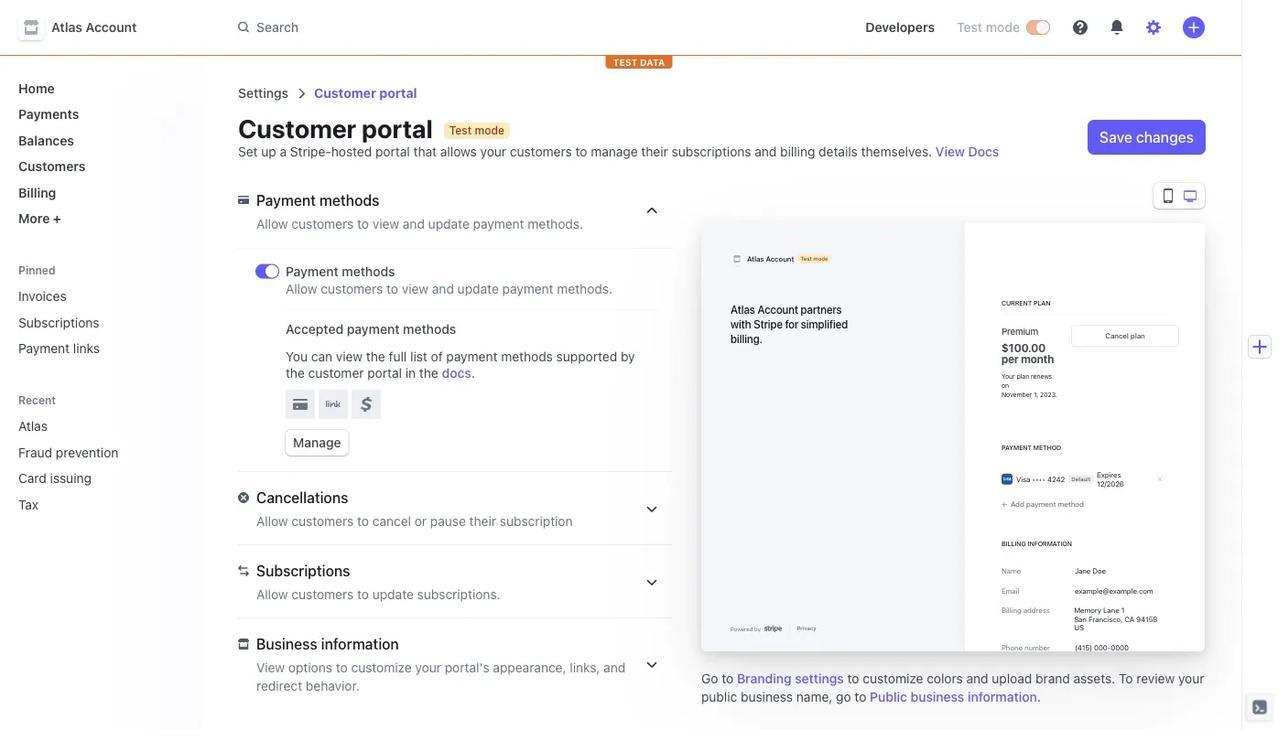 Task type: describe. For each thing, give the bounding box(es) containing it.
billing for billing information
[[1002, 540, 1026, 548]]

memory
[[1074, 606, 1102, 615]]

••••
[[1032, 475, 1046, 484]]

phone
[[1002, 644, 1023, 652]]

business inside to customize colors and upload brand assets. to review your public business name, go to
[[741, 690, 793, 705]]

methods up of
[[403, 321, 456, 337]]

more
[[18, 211, 50, 226]]

privacy
[[797, 626, 817, 632]]

cancel plan link
[[1072, 326, 1179, 346]]

month
[[1021, 353, 1054, 365]]

business
[[256, 636, 317, 653]]

1 vertical spatial by
[[755, 626, 761, 633]]

billing
[[780, 144, 815, 159]]

card issuing link
[[11, 464, 161, 494]]

balances
[[18, 133, 74, 148]]

accepted
[[286, 321, 344, 337]]

visa •••• 4242 default
[[1016, 475, 1091, 484]]

card issuing
[[18, 471, 91, 486]]

your inside to customize colors and upload brand assets. to review your public business name, go to
[[1179, 672, 1205, 687]]

atlas for atlas account
[[51, 20, 82, 35]]

payment links
[[18, 341, 100, 356]]

2023
[[1040, 391, 1056, 398]]

customer
[[314, 86, 376, 101]]

recent element
[[0, 412, 201, 520]]

name
[[1002, 567, 1021, 576]]

account for atlas account
[[86, 20, 137, 35]]

information for business
[[321, 636, 399, 653]]

payments
[[18, 107, 79, 122]]

stripe image
[[765, 626, 782, 633]]

fraud prevention
[[18, 445, 118, 460]]

payment down the a
[[256, 191, 316, 209]]

portal's
[[445, 661, 490, 676]]

san
[[1074, 615, 1087, 624]]

your
[[1002, 372, 1015, 380]]

to inside cancellations allow customers to cancel or pause their subscription
[[357, 514, 369, 529]]

ca
[[1125, 615, 1135, 624]]

$100.00
[[1002, 342, 1046, 354]]

allow inside "subscriptions allow customers to update subscriptions."
[[256, 587, 288, 603]]

tax link
[[11, 490, 161, 520]]

subscriptions link
[[11, 308, 187, 337]]

name,
[[797, 690, 833, 705]]

colors
[[927, 672, 963, 687]]

4242
[[1048, 475, 1065, 484]]

redirect
[[256, 679, 302, 694]]

to customize colors and upload brand assets. to review your public business name, go to
[[701, 672, 1205, 705]]

billing link
[[11, 178, 187, 207]]

cancel plan
[[1106, 332, 1145, 340]]

0 vertical spatial view
[[372, 216, 399, 231]]

expires
[[1097, 471, 1121, 480]]

in
[[405, 366, 416, 381]]

payment inside "link"
[[1026, 500, 1056, 509]]

customers inside "subscriptions allow customers to update subscriptions."
[[292, 587, 354, 603]]

email
[[1002, 587, 1020, 595]]

card
[[18, 471, 47, 486]]

allow up accepted
[[286, 281, 317, 296]]

0 vertical spatial payment methods allow customers to view and update payment methods.
[[256, 191, 583, 231]]

developers
[[866, 20, 935, 35]]

view inside you can view the full list of payment methods supported by the customer portal in the
[[336, 349, 363, 364]]

a
[[280, 144, 287, 159]]

1 vertical spatial payment methods allow customers to view and update payment methods.
[[286, 264, 613, 296]]

cancellations
[[256, 489, 348, 507]]

and inside business information view options to customize your portal's appearance, links, and redirect behavior.
[[604, 661, 626, 676]]

recent navigation links element
[[0, 393, 201, 520]]

cancel
[[372, 514, 411, 529]]

atlas link
[[11, 412, 161, 441]]

number
[[1025, 644, 1050, 652]]

customize inside to customize colors and upload brand assets. to review your public business name, go to
[[863, 672, 923, 687]]

premium $100.00 per month your plan renews on november 1, 2023 .
[[1002, 326, 1057, 398]]

save
[[1100, 129, 1133, 146]]

atlas for atlas
[[18, 419, 48, 434]]

Search text field
[[227, 11, 744, 44]]

by inside you can view the full list of payment methods supported by the customer portal in the
[[621, 349, 635, 364]]

expires 12/2026
[[1097, 471, 1124, 488]]

+
[[53, 211, 61, 226]]

your inside test mode set up a stripe-hosted portal that allows your customers to manage their subscriptions and billing details themselves. view docs
[[480, 144, 506, 159]]

subscription
[[500, 514, 573, 529]]

you can view the full list of payment methods supported by the customer portal in the
[[286, 349, 635, 381]]

pinned
[[18, 264, 55, 277]]

save changes
[[1100, 129, 1194, 146]]

fraud
[[18, 445, 52, 460]]

and inside test mode set up a stripe-hosted portal that allows your customers to manage their subscriptions and billing details themselves. view docs
[[755, 144, 777, 159]]

simplified
[[801, 318, 848, 331]]

method inside "link"
[[1058, 500, 1084, 509]]

2 business from the left
[[911, 690, 965, 705]]

partners
[[801, 303, 842, 316]]

their inside test mode set up a stripe-hosted portal that allows your customers to manage their subscriptions and billing details themselves. view docs
[[641, 144, 668, 159]]

subscriptions allow customers to update subscriptions.
[[256, 563, 501, 603]]

customers up accepted payment methods
[[321, 281, 383, 296]]

payments link
[[11, 99, 187, 129]]

jane
[[1075, 567, 1091, 576]]

details
[[819, 144, 858, 159]]

public business information .
[[870, 690, 1041, 705]]

docs. link
[[442, 364, 475, 383]]

stripe-
[[290, 144, 331, 159]]

. inside premium $100.00 per month your plan renews on november 1, 2023 .
[[1056, 391, 1057, 398]]

payment up accepted
[[286, 264, 339, 279]]

test inside the atlas account test mode
[[801, 256, 812, 262]]

test data
[[613, 57, 665, 67]]

cancellations allow customers to cancel or pause their subscription
[[256, 489, 573, 529]]

privacy link
[[797, 625, 817, 633]]

portal inside test mode set up a stripe-hosted portal that allows your customers to manage their subscriptions and billing details themselves. view docs
[[375, 144, 410, 159]]

us
[[1074, 624, 1084, 633]]

prevention
[[56, 445, 118, 460]]

on
[[1002, 382, 1009, 389]]

public business information link
[[870, 689, 1037, 707]]

to
[[1119, 672, 1133, 687]]

information for billing
[[1028, 540, 1072, 548]]

billing information
[[1002, 540, 1072, 548]]

branding
[[737, 672, 792, 687]]

public
[[870, 690, 907, 705]]

home
[[18, 81, 55, 96]]

links
[[73, 341, 100, 356]]

or
[[415, 514, 427, 529]]

subscriptions for subscriptions allow customers to update subscriptions.
[[256, 563, 350, 580]]

core navigation links element
[[11, 73, 187, 234]]

issuing
[[50, 471, 91, 486]]

business information view options to customize your portal's appearance, links, and redirect behavior.
[[256, 636, 626, 694]]

brand
[[1036, 672, 1070, 687]]

12/2026
[[1097, 480, 1124, 488]]

and inside to customize colors and upload brand assets. to review your public business name, go to
[[967, 672, 989, 687]]

search
[[256, 19, 299, 35]]

methods inside you can view the full list of payment methods supported by the customer portal in the
[[501, 349, 553, 364]]

docs
[[969, 144, 999, 159]]

current plan
[[1002, 299, 1051, 307]]



Task type: locate. For each thing, give the bounding box(es) containing it.
0 horizontal spatial .
[[1037, 690, 1041, 705]]

0 vertical spatial .
[[1056, 391, 1057, 398]]

upload
[[992, 672, 1032, 687]]

allow down up
[[256, 216, 288, 231]]

invoices link
[[11, 282, 187, 311]]

subscriptions up payment links
[[18, 315, 99, 330]]

0 vertical spatial subscriptions
[[18, 315, 99, 330]]

0 horizontal spatial test
[[449, 124, 472, 137]]

1 vertical spatial their
[[469, 514, 496, 529]]

1 horizontal spatial the
[[366, 349, 385, 364]]

2 vertical spatial mode
[[813, 256, 828, 262]]

test for test mode
[[957, 20, 983, 35]]

payment links link
[[11, 334, 187, 364]]

payment methods allow customers to view and update payment methods. up of
[[286, 264, 613, 296]]

2 vertical spatial plan
[[1017, 372, 1029, 380]]

portal right customer at the top of the page
[[379, 86, 417, 101]]

test
[[613, 57, 638, 67]]

subscriptions
[[18, 315, 99, 330], [256, 563, 350, 580]]

hosted
[[331, 144, 372, 159]]

2 horizontal spatial your
[[1179, 672, 1205, 687]]

their right manage
[[641, 144, 668, 159]]

their
[[641, 144, 668, 159], [469, 514, 496, 529]]

powered
[[731, 626, 753, 633]]

of
[[431, 349, 443, 364]]

customers link
[[11, 152, 187, 181]]

plan for cancel plan
[[1131, 332, 1145, 340]]

customers down "cancellations"
[[292, 514, 354, 529]]

current
[[1002, 299, 1032, 307]]

customers up business
[[292, 587, 354, 603]]

francisco,
[[1089, 615, 1123, 624]]

subscriptions inside subscriptions link
[[18, 315, 99, 330]]

public
[[701, 690, 737, 705]]

branding settings link
[[737, 670, 844, 689]]

go to branding settings
[[701, 672, 844, 687]]

billing down email
[[1002, 606, 1022, 615]]

2 vertical spatial portal
[[367, 366, 402, 381]]

1 horizontal spatial your
[[480, 144, 506, 159]]

customize up public
[[863, 672, 923, 687]]

mode up partners
[[813, 256, 828, 262]]

business down the colors
[[911, 690, 965, 705]]

with
[[731, 318, 751, 331]]

to
[[575, 144, 587, 159], [357, 216, 369, 231], [386, 281, 398, 296], [357, 514, 369, 529], [357, 587, 369, 603], [336, 661, 348, 676], [722, 672, 734, 687], [848, 672, 859, 687], [855, 690, 867, 705]]

account up home link
[[86, 20, 137, 35]]

Search search field
[[227, 11, 744, 44]]

add
[[1011, 500, 1025, 509]]

customers
[[510, 144, 572, 159], [292, 216, 354, 231], [321, 281, 383, 296], [292, 514, 354, 529], [292, 587, 354, 603]]

1 vertical spatial view
[[402, 281, 429, 296]]

1,
[[1034, 391, 1039, 398]]

account
[[86, 20, 137, 35], [766, 255, 794, 263], [758, 303, 798, 316]]

data
[[640, 57, 665, 67]]

full
[[389, 349, 407, 364]]

1 vertical spatial mode
[[475, 124, 505, 137]]

view
[[936, 144, 965, 159], [256, 661, 285, 676]]

0 horizontal spatial business
[[741, 690, 793, 705]]

your inside business information view options to customize your portal's appearance, links, and redirect behavior.
[[415, 661, 441, 676]]

view inside business information view options to customize your portal's appearance, links, and redirect behavior.
[[256, 661, 285, 676]]

notifications image
[[1110, 20, 1124, 35]]

billing for billing address memory lane 1 san francisco, ca 94158 us
[[1002, 606, 1022, 615]]

pinned element
[[11, 282, 187, 364]]

customers inside test mode set up a stripe-hosted portal that allows your customers to manage their subscriptions and billing details themselves. view docs
[[510, 144, 572, 159]]

1 vertical spatial portal
[[375, 144, 410, 159]]

0 vertical spatial mode
[[986, 20, 1020, 35]]

1 horizontal spatial .
[[1056, 391, 1057, 398]]

help image
[[1073, 20, 1088, 35]]

settings link
[[238, 86, 289, 101]]

to inside business information view options to customize your portal's appearance, links, and redirect behavior.
[[336, 661, 348, 676]]

customize up behavior.
[[351, 661, 412, 676]]

0 vertical spatial methods.
[[528, 216, 583, 231]]

1 horizontal spatial customize
[[863, 672, 923, 687]]

0 horizontal spatial their
[[469, 514, 496, 529]]

test up allows
[[449, 124, 472, 137]]

payment inside "link"
[[18, 341, 70, 356]]

subscriptions down "cancellations"
[[256, 563, 350, 580]]

atlas inside 'link'
[[18, 419, 48, 434]]

0 horizontal spatial subscriptions
[[18, 315, 99, 330]]

update left subscriptions. at the bottom of page
[[372, 587, 414, 603]]

information inside business information view options to customize your portal's appearance, links, and redirect behavior.
[[321, 636, 399, 653]]

2 horizontal spatial view
[[402, 281, 429, 296]]

powered by
[[731, 626, 761, 633]]

0 horizontal spatial your
[[415, 661, 441, 676]]

0 horizontal spatial view
[[336, 349, 363, 364]]

billing inside core navigation links element
[[18, 185, 56, 200]]

1 horizontal spatial view
[[936, 144, 965, 159]]

0 horizontal spatial the
[[286, 366, 305, 381]]

2 vertical spatial information
[[968, 690, 1037, 705]]

the left full
[[366, 349, 385, 364]]

atlas for atlas account test mode
[[747, 255, 764, 263]]

to inside test mode set up a stripe-hosted portal that allows your customers to manage their subscriptions and billing details themselves. view docs
[[575, 144, 587, 159]]

customize inside business information view options to customize your portal's appearance, links, and redirect behavior.
[[351, 661, 412, 676]]

options
[[288, 661, 332, 676]]

.
[[1056, 391, 1057, 398], [1037, 690, 1041, 705]]

accepted payment methods
[[286, 321, 456, 337]]

subscriptions inside "subscriptions allow customers to update subscriptions."
[[256, 563, 350, 580]]

information down upload
[[968, 690, 1037, 705]]

1 vertical spatial update
[[458, 281, 499, 296]]

by right 'supported'
[[621, 349, 635, 364]]

plan
[[1034, 299, 1051, 307], [1131, 332, 1145, 340], [1017, 372, 1029, 380]]

and up of
[[432, 281, 454, 296]]

by
[[621, 349, 635, 364], [755, 626, 761, 633]]

test up partners
[[801, 256, 812, 262]]

account for atlas account partners with stripe for simplified billing.
[[758, 303, 798, 316]]

allow up business
[[256, 587, 288, 603]]

the right in at the bottom left of page
[[419, 366, 438, 381]]

atlas
[[51, 20, 82, 35], [747, 255, 764, 263], [731, 303, 755, 316], [18, 419, 48, 434]]

account up stripe
[[758, 303, 798, 316]]

94158
[[1137, 615, 1158, 624]]

2 horizontal spatial mode
[[986, 20, 1020, 35]]

view up redirect at the left of the page
[[256, 661, 285, 676]]

payment
[[473, 216, 524, 231], [502, 281, 554, 296], [347, 321, 400, 337], [446, 349, 498, 364], [1026, 500, 1056, 509]]

their right "pause"
[[469, 514, 496, 529]]

1 vertical spatial plan
[[1131, 332, 1145, 340]]

mode inside test mode set up a stripe-hosted portal that allows your customers to manage their subscriptions and billing details themselves. view docs
[[475, 124, 505, 137]]

test mode
[[957, 20, 1020, 35]]

1 horizontal spatial mode
[[813, 256, 828, 262]]

1 business from the left
[[741, 690, 793, 705]]

information up behavior.
[[321, 636, 399, 653]]

1 vertical spatial test
[[449, 124, 472, 137]]

pinned navigation links element
[[11, 263, 187, 364]]

atlas up home
[[51, 20, 82, 35]]

more +
[[18, 211, 61, 226]]

save changes button
[[1089, 121, 1205, 154]]

1 horizontal spatial test
[[801, 256, 812, 262]]

manage
[[293, 435, 341, 451]]

billing for billing
[[18, 185, 56, 200]]

method up the visa •••• 4242 default on the right of the page
[[1034, 444, 1061, 452]]

default
[[1072, 476, 1091, 483]]

update
[[428, 216, 470, 231], [458, 281, 499, 296], [372, 587, 414, 603]]

plan inside premium $100.00 per month your plan renews on november 1, 2023 .
[[1017, 372, 1029, 380]]

method
[[1034, 444, 1061, 452], [1058, 500, 1084, 509]]

0 horizontal spatial mode
[[475, 124, 505, 137]]

allow inside cancellations allow customers to cancel or pause their subscription
[[256, 514, 288, 529]]

billing up more +
[[18, 185, 56, 200]]

business down branding
[[741, 690, 793, 705]]

portal left that
[[375, 144, 410, 159]]

mode inside the atlas account test mode
[[813, 256, 828, 262]]

and left billing
[[755, 144, 777, 159]]

1 horizontal spatial their
[[641, 144, 668, 159]]

you
[[286, 349, 308, 364]]

customers inside cancellations allow customers to cancel or pause their subscription
[[292, 514, 354, 529]]

the down you at the top
[[286, 366, 305, 381]]

test inside test mode set up a stripe-hosted portal that allows your customers to manage their subscriptions and billing details themselves. view docs
[[449, 124, 472, 137]]

billing up name at the right
[[1002, 540, 1026, 548]]

subscriptions for subscriptions
[[18, 315, 99, 330]]

atlas up fraud
[[18, 419, 48, 434]]

mode for test mode set up a stripe-hosted portal that allows your customers to manage their subscriptions and billing details themselves. view docs
[[475, 124, 505, 137]]

go
[[701, 672, 718, 687]]

plan right your
[[1017, 372, 1029, 380]]

and up public business information .
[[967, 672, 989, 687]]

and right the links,
[[604, 661, 626, 676]]

recent
[[18, 394, 56, 407]]

billing
[[18, 185, 56, 200], [1002, 540, 1026, 548], [1002, 606, 1022, 615]]

0 vertical spatial test
[[957, 20, 983, 35]]

account up atlas account partners with stripe for simplified billing.
[[766, 255, 794, 263]]

per
[[1002, 353, 1019, 365]]

payment inside you can view the full list of payment methods supported by the customer portal in the
[[446, 349, 498, 364]]

home link
[[11, 73, 187, 103]]

methods
[[320, 191, 380, 209], [342, 264, 395, 279], [403, 321, 456, 337], [501, 349, 553, 364]]

. down the brand
[[1037, 690, 1041, 705]]

atlas inside atlas account partners with stripe for simplified billing.
[[731, 303, 755, 316]]

2 vertical spatial update
[[372, 587, 414, 603]]

and down that
[[403, 216, 425, 231]]

and
[[755, 144, 777, 159], [403, 216, 425, 231], [432, 281, 454, 296], [604, 661, 626, 676], [967, 672, 989, 687]]

settings
[[795, 672, 844, 687]]

1 vertical spatial methods.
[[557, 281, 613, 296]]

review
[[1137, 672, 1175, 687]]

account inside atlas account partners with stripe for simplified billing.
[[758, 303, 798, 316]]

0 vertical spatial information
[[1028, 540, 1072, 548]]

update down allows
[[428, 216, 470, 231]]

test right 'developers'
[[957, 20, 983, 35]]

mode for test mode
[[986, 20, 1020, 35]]

premium
[[1002, 326, 1038, 337]]

1 vertical spatial information
[[321, 636, 399, 653]]

plan for current plan
[[1034, 299, 1051, 307]]

customers left manage
[[510, 144, 572, 159]]

visa
[[1016, 475, 1030, 484]]

. right the 1, at the right bottom
[[1056, 391, 1057, 398]]

methods down hosted
[[320, 191, 380, 209]]

payment method
[[1002, 444, 1061, 452]]

payment methods allow customers to view and update payment methods. down that
[[256, 191, 583, 231]]

payment
[[256, 191, 316, 209], [286, 264, 339, 279], [18, 341, 70, 356], [1002, 444, 1032, 452]]

billing address memory lane 1 san francisco, ca 94158 us
[[1002, 606, 1158, 633]]

1 vertical spatial method
[[1058, 500, 1084, 509]]

customers down 'stripe-'
[[292, 216, 354, 231]]

0 vertical spatial billing
[[18, 185, 56, 200]]

customer portal
[[314, 86, 417, 101]]

customers
[[18, 159, 86, 174]]

view left "docs"
[[936, 144, 965, 159]]

can
[[311, 349, 332, 364]]

2 vertical spatial view
[[336, 349, 363, 364]]

lane
[[1103, 606, 1120, 615]]

allows
[[440, 144, 477, 159]]

your right review on the right bottom
[[1179, 672, 1205, 687]]

methods.
[[528, 216, 583, 231], [557, 281, 613, 296]]

2 vertical spatial account
[[758, 303, 798, 316]]

0 vertical spatial view
[[936, 144, 965, 159]]

business
[[741, 690, 793, 705], [911, 690, 965, 705]]

2 horizontal spatial the
[[419, 366, 438, 381]]

allow down "cancellations"
[[256, 514, 288, 529]]

powered by link
[[727, 622, 782, 634]]

0 vertical spatial method
[[1034, 444, 1061, 452]]

billing inside billing address memory lane 1 san francisco, ca 94158 us
[[1002, 606, 1022, 615]]

update inside "subscriptions allow customers to update subscriptions."
[[372, 587, 414, 603]]

portal inside you can view the full list of payment methods supported by the customer portal in the
[[367, 366, 402, 381]]

payment methods allow customers to view and update payment methods.
[[256, 191, 583, 231], [286, 264, 613, 296]]

atlas inside button
[[51, 20, 82, 35]]

0 horizontal spatial plan
[[1017, 372, 1029, 380]]

atlas account test mode
[[747, 255, 828, 263]]

view inside test mode set up a stripe-hosted portal that allows your customers to manage their subscriptions and billing details themselves. view docs
[[936, 144, 965, 159]]

1 horizontal spatial view
[[372, 216, 399, 231]]

test mode set up a stripe-hosted portal that allows your customers to manage their subscriptions and billing details themselves. view docs
[[238, 124, 999, 159]]

1 horizontal spatial business
[[911, 690, 965, 705]]

0 vertical spatial by
[[621, 349, 635, 364]]

settings image
[[1146, 20, 1161, 35]]

0 vertical spatial their
[[641, 144, 668, 159]]

0 horizontal spatial by
[[621, 349, 635, 364]]

0 horizontal spatial customize
[[351, 661, 412, 676]]

1 horizontal spatial by
[[755, 626, 761, 633]]

update up you can view the full list of payment methods supported by the customer portal in the
[[458, 281, 499, 296]]

methods up accepted payment methods
[[342, 264, 395, 279]]

000-
[[1094, 644, 1111, 652]]

0 horizontal spatial view
[[256, 661, 285, 676]]

to inside "subscriptions allow customers to update subscriptions."
[[357, 587, 369, 603]]

payment left links
[[18, 341, 70, 356]]

1 vertical spatial billing
[[1002, 540, 1026, 548]]

1 vertical spatial subscriptions
[[256, 563, 350, 580]]

portal
[[379, 86, 417, 101], [375, 144, 410, 159], [367, 366, 402, 381]]

test for test mode set up a stripe-hosted portal that allows your customers to manage their subscriptions and billing details themselves. view docs
[[449, 124, 472, 137]]

plan right current at top right
[[1034, 299, 1051, 307]]

their inside cancellations allow customers to cancel or pause their subscription
[[469, 514, 496, 529]]

atlas for atlas account partners with stripe for simplified billing.
[[731, 303, 755, 316]]

(415)
[[1075, 644, 1092, 652]]

by left the stripe "image"
[[755, 626, 761, 633]]

0 vertical spatial portal
[[379, 86, 417, 101]]

2 horizontal spatial test
[[957, 20, 983, 35]]

information up name jane doe at the right of the page
[[1028, 540, 1072, 548]]

0 vertical spatial account
[[86, 20, 137, 35]]

2 vertical spatial billing
[[1002, 606, 1022, 615]]

0 vertical spatial update
[[428, 216, 470, 231]]

1
[[1121, 606, 1125, 615]]

mode up allows
[[475, 124, 505, 137]]

methods left 'supported'
[[501, 349, 553, 364]]

1 vertical spatial .
[[1037, 690, 1041, 705]]

payment up visa
[[1002, 444, 1032, 452]]

account for atlas account test mode
[[766, 255, 794, 263]]

account inside atlas account button
[[86, 20, 137, 35]]

method down "default" in the bottom right of the page
[[1058, 500, 1084, 509]]

0 vertical spatial plan
[[1034, 299, 1051, 307]]

doe
[[1093, 567, 1106, 576]]

atlas up with
[[731, 303, 755, 316]]

2 horizontal spatial plan
[[1131, 332, 1145, 340]]

manage
[[591, 144, 638, 159]]

billing.
[[731, 332, 762, 345]]

november
[[1002, 391, 1032, 398]]

plan right cancel
[[1131, 332, 1145, 340]]

mode left help icon in the right top of the page
[[986, 20, 1020, 35]]

your left portal's
[[415, 661, 441, 676]]

atlas account partners with stripe for simplified billing.
[[731, 303, 848, 345]]

atlas up stripe
[[747, 255, 764, 263]]

2 vertical spatial test
[[801, 256, 812, 262]]

portal down full
[[367, 366, 402, 381]]

1 horizontal spatial subscriptions
[[256, 563, 350, 580]]

up
[[261, 144, 276, 159]]

1 vertical spatial account
[[766, 255, 794, 263]]

your right allows
[[480, 144, 506, 159]]

1 horizontal spatial plan
[[1034, 299, 1051, 307]]

1 vertical spatial view
[[256, 661, 285, 676]]



Task type: vqa. For each thing, say whether or not it's contained in the screenshot.
business to the right
yes



